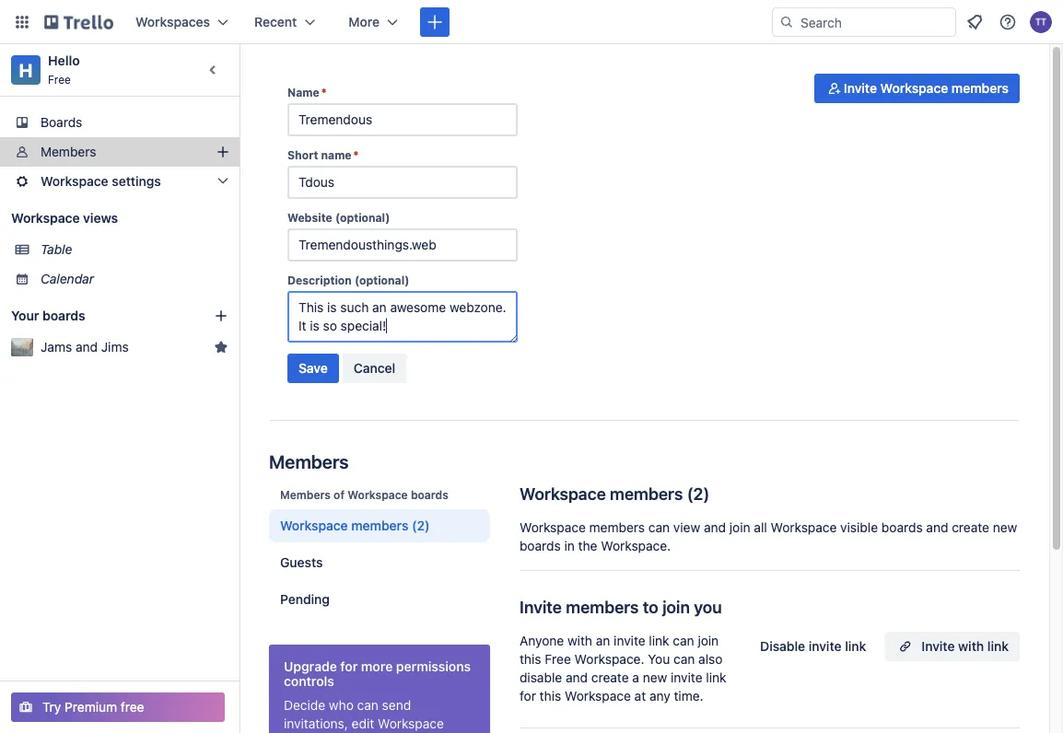 Task type: locate. For each thing, give the bounding box(es) containing it.
for left more
[[341, 660, 358, 675]]

table link
[[41, 241, 229, 259]]

and right the disable in the bottom of the page
[[566, 671, 588, 686]]

1 vertical spatial workspace members
[[280, 519, 409, 534]]

This is such an awesome webzone. It is so special! text field
[[288, 291, 518, 343]]

can up edit in the bottom of the page
[[357, 698, 379, 714]]

organizationdetailform element
[[288, 85, 518, 391]]

can inside workspace members can view and join all workspace visible boards and create new boards in the workspace.
[[649, 520, 670, 536]]

name
[[321, 148, 352, 161]]

workspace members
[[520, 484, 683, 504], [280, 519, 409, 534]]

settings
[[112, 174, 161, 189]]

who
[[329, 698, 354, 714]]

workspace members can view and join all workspace visible boards and create new boards in the workspace.
[[520, 520, 1018, 554]]

anyone with an invite link can join this free workspace. you can also disable and create a new invite link for this workspace at any time.
[[520, 634, 727, 704]]

1 horizontal spatial new
[[994, 520, 1018, 536]]

free
[[48, 73, 71, 86], [545, 652, 571, 667]]

try premium free
[[42, 700, 144, 715]]

with inside the anyone with an invite link can join this free workspace. you can also disable and create a new invite link for this workspace at any time.
[[568, 634, 593, 649]]

workspace. inside workspace members can view and join all workspace visible boards and create new boards in the workspace.
[[601, 539, 671, 554]]

at
[[635, 689, 646, 704]]

(optional) for description (optional)
[[355, 274, 410, 287]]

0 horizontal spatial new
[[643, 671, 668, 686]]

0 vertical spatial create
[[953, 520, 990, 536]]

boards
[[42, 308, 85, 324], [411, 489, 449, 501], [882, 520, 923, 536], [520, 539, 561, 554]]

this up the disable in the bottom of the page
[[520, 652, 542, 667]]

1 horizontal spatial invite
[[844, 81, 878, 96]]

can left view
[[649, 520, 670, 536]]

boards
[[41, 115, 82, 130]]

terry turtle (terryturtle) image
[[1031, 11, 1053, 33]]

1 vertical spatial for
[[520, 689, 536, 704]]

you
[[648, 652, 670, 667]]

create inside workspace members can view and join all workspace visible boards and create new boards in the workspace.
[[953, 520, 990, 536]]

the
[[579, 539, 598, 554]]

members
[[41, 144, 96, 159], [269, 451, 349, 472], [280, 489, 331, 501]]

calendar link
[[41, 270, 229, 289]]

for inside the anyone with an invite link can join this free workspace. you can also disable and create a new invite link for this workspace at any time.
[[520, 689, 536, 704]]

can down you at the bottom right
[[673, 634, 695, 649]]

1 horizontal spatial join
[[698, 634, 719, 649]]

short
[[288, 148, 318, 161]]

jams
[[41, 340, 72, 355]]

starred icon image
[[214, 340, 229, 355]]

0 horizontal spatial invite
[[520, 597, 562, 617]]

workspace members down of
[[280, 519, 409, 534]]

0 vertical spatial workspace.
[[601, 539, 671, 554]]

invite with link button
[[885, 632, 1021, 662]]

0 horizontal spatial with
[[568, 634, 593, 649]]

add board image
[[214, 309, 229, 324]]

invite
[[614, 634, 646, 649], [809, 639, 842, 655], [671, 671, 703, 686]]

disable
[[520, 671, 563, 686]]

more
[[349, 14, 380, 29]]

view
[[674, 520, 701, 536]]

1 horizontal spatial with
[[959, 639, 985, 655]]

controls
[[284, 674, 335, 690]]

time.
[[674, 689, 704, 704]]

members up "an"
[[566, 597, 639, 617]]

(optional) right website
[[335, 211, 390, 224]]

1 vertical spatial *
[[354, 148, 359, 161]]

0 horizontal spatial workspace members
[[280, 519, 409, 534]]

workspace views
[[11, 211, 118, 226]]

1 vertical spatial new
[[643, 671, 668, 686]]

0 horizontal spatial join
[[663, 597, 690, 617]]

workspace inside button
[[881, 81, 949, 96]]

1 vertical spatial free
[[545, 652, 571, 667]]

can
[[649, 520, 670, 536], [673, 634, 695, 649], [674, 652, 695, 667], [357, 698, 379, 714]]

1 horizontal spatial for
[[520, 689, 536, 704]]

workspace members up the on the bottom right
[[520, 484, 683, 504]]

1 horizontal spatial workspace members
[[520, 484, 683, 504]]

invite right disable
[[809, 639, 842, 655]]

0 vertical spatial join
[[730, 520, 751, 536]]

1 vertical spatial members
[[269, 451, 349, 472]]

jams and jims
[[41, 340, 129, 355]]

and
[[76, 340, 98, 355], [704, 520, 726, 536], [927, 520, 949, 536], [566, 671, 588, 686]]

workspace
[[881, 81, 949, 96], [41, 174, 108, 189], [11, 211, 80, 226], [520, 484, 606, 504], [348, 489, 408, 501], [280, 519, 348, 534], [520, 520, 586, 536], [771, 520, 837, 536], [565, 689, 631, 704]]

None text field
[[288, 166, 518, 199], [288, 229, 518, 262], [288, 166, 518, 199], [288, 229, 518, 262]]

boards link
[[0, 108, 240, 137]]

1 horizontal spatial *
[[354, 148, 359, 161]]

new
[[994, 520, 1018, 536], [643, 671, 668, 686]]

short name *
[[288, 148, 359, 161]]

join
[[730, 520, 751, 536], [663, 597, 690, 617], [698, 634, 719, 649]]

0 vertical spatial for
[[341, 660, 358, 675]]

workspace. right the on the bottom right
[[601, 539, 671, 554]]

1 vertical spatial workspace.
[[575, 652, 645, 667]]

2 vertical spatial invite
[[922, 639, 955, 655]]

1 horizontal spatial free
[[545, 652, 571, 667]]

members up of
[[269, 451, 349, 472]]

hello link
[[48, 53, 80, 68]]

members left of
[[280, 489, 331, 501]]

0 vertical spatial *
[[321, 86, 327, 99]]

members
[[952, 81, 1009, 96], [610, 484, 683, 504], [352, 519, 409, 534], [590, 520, 645, 536], [566, 597, 639, 617]]

1 vertical spatial create
[[592, 671, 629, 686]]

invite for invite workspace members
[[844, 81, 878, 96]]

workspaces button
[[124, 7, 240, 37]]

an
[[596, 634, 611, 649]]

0 horizontal spatial create
[[592, 671, 629, 686]]

with for anyone
[[568, 634, 593, 649]]

0 notifications image
[[964, 11, 986, 33]]

link
[[649, 634, 670, 649], [846, 639, 867, 655], [988, 639, 1009, 655], [706, 671, 727, 686]]

members down 0 notifications icon
[[952, 81, 1009, 96]]

0 vertical spatial members
[[41, 144, 96, 159]]

this down the disable in the bottom of the page
[[540, 689, 562, 704]]

(optional) up this is such an awesome webzone. it is so special! text field
[[355, 274, 410, 287]]

for down the disable in the bottom of the page
[[520, 689, 536, 704]]

also
[[699, 652, 723, 667]]

2
[[694, 484, 704, 504]]

free inside 'hello free'
[[48, 73, 71, 86]]

join inside the anyone with an invite link can join this free workspace. you can also disable and create a new invite link for this workspace at any time.
[[698, 634, 719, 649]]

in
[[565, 539, 575, 554]]

hello
[[48, 53, 80, 68]]

0 vertical spatial invite
[[844, 81, 878, 96]]

0 vertical spatial free
[[48, 73, 71, 86]]

0 vertical spatial new
[[994, 520, 1018, 536]]

join up also
[[698, 634, 719, 649]]

and right the 'visible'
[[927, 520, 949, 536]]

2 vertical spatial join
[[698, 634, 719, 649]]

(optional) for website (optional)
[[335, 211, 390, 224]]

create
[[953, 520, 990, 536], [592, 671, 629, 686]]

boards left in
[[520, 539, 561, 554]]

None text field
[[288, 103, 518, 136]]

0 horizontal spatial free
[[48, 73, 71, 86]]

with
[[568, 634, 593, 649], [959, 639, 985, 655]]

members up the on the bottom right
[[590, 520, 645, 536]]

you
[[694, 597, 723, 617]]

1 vertical spatial invite
[[520, 597, 562, 617]]

join left all
[[730, 520, 751, 536]]

this
[[520, 652, 542, 667], [540, 689, 562, 704]]

your boards
[[11, 308, 85, 324]]

invite up "time."
[[671, 671, 703, 686]]

invite right "an"
[[614, 634, 646, 649]]

0 vertical spatial workspace members
[[520, 484, 683, 504]]

free down hello
[[48, 73, 71, 86]]

and left jims
[[76, 340, 98, 355]]

edit
[[352, 717, 374, 732]]

for
[[341, 660, 358, 675], [520, 689, 536, 704]]

views
[[83, 211, 118, 226]]

(optional)
[[335, 211, 390, 224], [355, 274, 410, 287]]

with inside button
[[959, 639, 985, 655]]

1 vertical spatial (optional)
[[355, 274, 410, 287]]

can right you
[[674, 652, 695, 667]]

2 horizontal spatial join
[[730, 520, 751, 536]]

table
[[41, 242, 72, 257]]

workspace. down "an"
[[575, 652, 645, 667]]

members left (
[[610, 484, 683, 504]]

can inside upgrade for more permissions controls decide who can send invitations, edit workspac
[[357, 698, 379, 714]]

for inside upgrade for more permissions controls decide who can send invitations, edit workspac
[[341, 660, 358, 675]]

2 horizontal spatial invite
[[809, 639, 842, 655]]

free
[[121, 700, 144, 715]]

send
[[382, 698, 411, 714]]

hello free
[[48, 53, 80, 86]]

more button
[[338, 7, 409, 37]]

new inside the anyone with an invite link can join this free workspace. you can also disable and create a new invite link for this workspace at any time.
[[643, 671, 668, 686]]

save
[[299, 361, 328, 376]]

invite
[[844, 81, 878, 96], [520, 597, 562, 617], [922, 639, 955, 655]]

2 horizontal spatial invite
[[922, 639, 955, 655]]

0 vertical spatial (optional)
[[335, 211, 390, 224]]

1 horizontal spatial create
[[953, 520, 990, 536]]

name
[[288, 86, 320, 99]]

disable invite link
[[761, 639, 867, 655]]

to
[[643, 597, 659, 617]]

workspace navigation collapse icon image
[[201, 57, 227, 83]]

free down anyone
[[545, 652, 571, 667]]

workspace. inside the anyone with an invite link can join this free workspace. you can also disable and create a new invite link for this workspace at any time.
[[575, 652, 645, 667]]

members down the "boards"
[[41, 144, 96, 159]]

workspace settings button
[[0, 167, 240, 196]]

0 horizontal spatial for
[[341, 660, 358, 675]]

boards up jams
[[42, 308, 85, 324]]

2 vertical spatial members
[[280, 489, 331, 501]]

join right to
[[663, 597, 690, 617]]



Task type: describe. For each thing, give the bounding box(es) containing it.
your
[[11, 308, 39, 324]]

any
[[650, 689, 671, 704]]

website
[[288, 211, 333, 224]]

members link
[[0, 137, 240, 167]]

h link
[[11, 55, 41, 85]]

recent button
[[243, 7, 327, 37]]

workspace inside the anyone with an invite link can join this free workspace. you can also disable and create a new invite link for this workspace at any time.
[[565, 689, 631, 704]]

jims
[[101, 340, 129, 355]]

invite workspace members
[[844, 81, 1009, 96]]

invite workspace members button
[[815, 74, 1021, 103]]

guests link
[[269, 547, 490, 580]]

and inside the anyone with an invite link can join this free workspace. you can also disable and create a new invite link for this workspace at any time.
[[566, 671, 588, 686]]

0 horizontal spatial invite
[[614, 634, 646, 649]]

premium
[[65, 700, 117, 715]]

upgrade
[[284, 660, 337, 675]]

invite with link
[[922, 639, 1009, 655]]

( 2 )
[[687, 484, 710, 504]]

)
[[704, 484, 710, 504]]

jams and jims link
[[41, 338, 206, 357]]

members of workspace boards
[[280, 489, 449, 501]]

upgrade for more permissions controls decide who can send invitations, edit workspac
[[284, 660, 471, 734]]

of
[[334, 489, 345, 501]]

members inside workspace members can view and join all workspace visible boards and create new boards in the workspace.
[[590, 520, 645, 536]]

workspaces
[[136, 14, 210, 29]]

name *
[[288, 86, 327, 99]]

create inside the anyone with an invite link can join this free workspace. you can also disable and create a new invite link for this workspace at any time.
[[592, 671, 629, 686]]

and right view
[[704, 520, 726, 536]]

invitations,
[[284, 717, 348, 732]]

join inside workspace members can view and join all workspace visible boards and create new boards in the workspace.
[[730, 520, 751, 536]]

description (optional)
[[288, 274, 410, 287]]

search image
[[780, 15, 795, 29]]

guests
[[280, 555, 323, 571]]

1 vertical spatial join
[[663, 597, 690, 617]]

free inside the anyone with an invite link can join this free workspace. you can also disable and create a new invite link for this workspace at any time.
[[545, 652, 571, 667]]

invite inside disable invite link button
[[809, 639, 842, 655]]

boards up (2)
[[411, 489, 449, 501]]

description
[[288, 274, 352, 287]]

boards right the 'visible'
[[882, 520, 923, 536]]

invite for invite with link
[[922, 639, 955, 655]]

open information menu image
[[999, 13, 1018, 31]]

cancel
[[354, 361, 396, 376]]

invite members to join you
[[520, 597, 723, 617]]

create board or workspace image
[[426, 13, 444, 31]]

0 vertical spatial this
[[520, 652, 542, 667]]

calendar
[[41, 271, 94, 287]]

invite for invite members to join you
[[520, 597, 562, 617]]

decide
[[284, 698, 326, 714]]

primary element
[[0, 0, 1064, 44]]

members down members of workspace boards
[[352, 519, 409, 534]]

your boards with 1 items element
[[11, 305, 186, 327]]

Search field
[[795, 8, 956, 36]]

1 vertical spatial this
[[540, 689, 562, 704]]

anyone
[[520, 634, 564, 649]]

pending
[[280, 592, 330, 608]]

members inside invite workspace members button
[[952, 81, 1009, 96]]

disable invite link button
[[750, 632, 878, 662]]

with for invite
[[959, 639, 985, 655]]

recent
[[254, 14, 297, 29]]

new inside workspace members can view and join all workspace visible boards and create new boards in the workspace.
[[994, 520, 1018, 536]]

1 horizontal spatial invite
[[671, 671, 703, 686]]

website (optional)
[[288, 211, 390, 224]]

h
[[19, 59, 33, 81]]

permissions
[[396, 660, 471, 675]]

all
[[754, 520, 768, 536]]

workspace inside popup button
[[41, 174, 108, 189]]

cancel button
[[343, 354, 407, 383]]

back to home image
[[44, 7, 113, 37]]

pending link
[[269, 584, 490, 617]]

save button
[[288, 354, 339, 383]]

sm image
[[826, 79, 844, 98]]

(
[[687, 484, 694, 504]]

try
[[42, 700, 61, 715]]

workspace settings
[[41, 174, 161, 189]]

(2)
[[412, 519, 430, 534]]

more
[[361, 660, 393, 675]]

a
[[633, 671, 640, 686]]

disable
[[761, 639, 806, 655]]

0 horizontal spatial *
[[321, 86, 327, 99]]

visible
[[841, 520, 879, 536]]

try premium free button
[[11, 693, 225, 723]]



Task type: vqa. For each thing, say whether or not it's contained in the screenshot.


